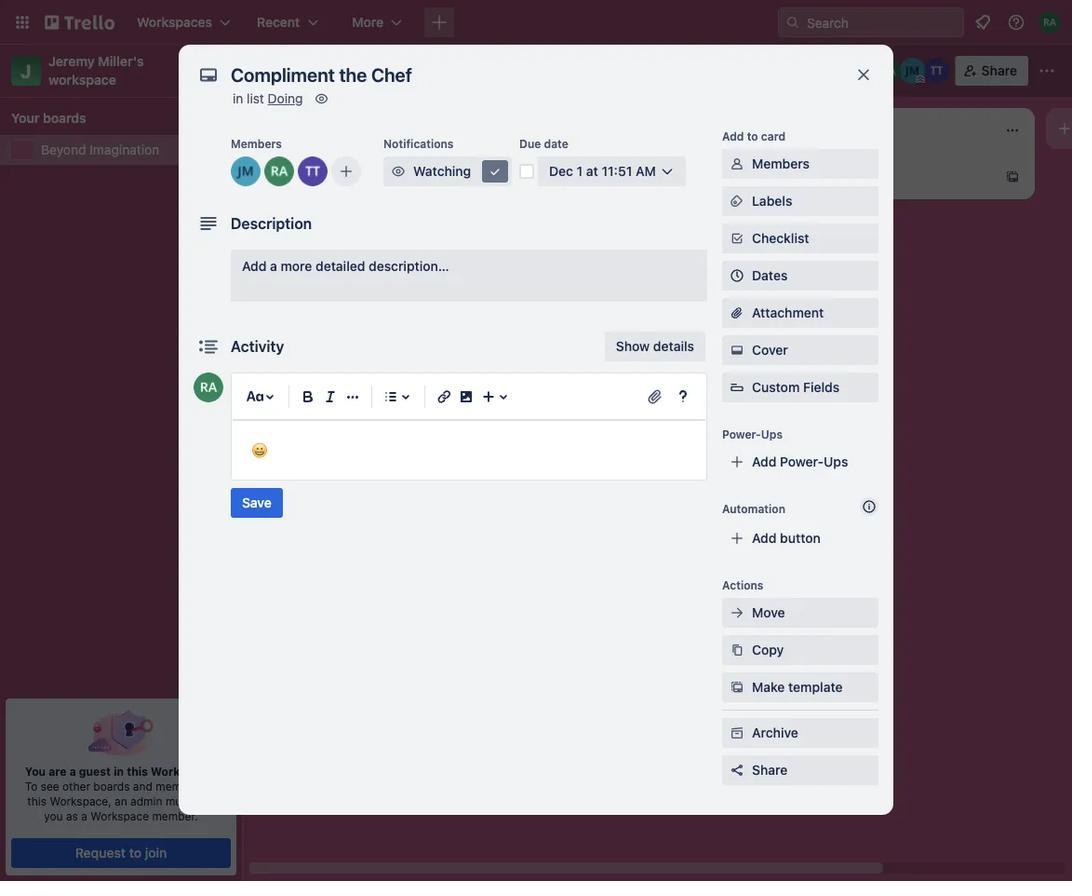 Task type: vqa. For each thing, say whether or not it's contained in the screenshot.
the within the Activity and members will not be copied to the new board.
no



Task type: describe. For each thing, give the bounding box(es) containing it.
member.
[[152, 809, 198, 822]]

beyond imagination inside text field
[[266, 61, 425, 81]]

boards inside you are a guest in this workspace. to see other boards and members in this workspace, an admin must add you as a workspace member.
[[93, 779, 130, 793]]

request to join button
[[11, 838, 231, 868]]

workspace.
[[151, 765, 217, 778]]

details
[[654, 339, 695, 354]]

add
[[195, 794, 215, 807]]

beyond imagination link
[[41, 141, 231, 159]]

0 horizontal spatial terry turtle (terryturtle) image
[[682, 235, 704, 257]]

members
[[156, 779, 205, 793]]

and
[[133, 779, 153, 793]]

custom fields
[[752, 380, 840, 395]]

image image
[[455, 386, 478, 408]]

1 horizontal spatial card
[[762, 129, 786, 142]]

button
[[781, 530, 821, 546]]

automation image
[[757, 56, 783, 82]]

boards inside your boards with 1 items element
[[43, 110, 86, 126]]

a right are
[[70, 765, 76, 778]]

show details link
[[605, 332, 706, 361]]

1 vertical spatial in
[[114, 765, 124, 778]]

your
[[11, 110, 40, 126]]

detailed
[[316, 258, 365, 274]]

custom fields button
[[723, 378, 879, 397]]

jeremy
[[48, 54, 95, 69]]

Main content area, start typing to enter text. text field
[[251, 438, 687, 460]]

archive
[[752, 725, 799, 740]]

add up "members" link
[[723, 129, 745, 142]]

watching button
[[384, 156, 512, 186]]

doing
[[268, 91, 303, 106]]

members link
[[723, 149, 879, 179]]

thoughts
[[536, 161, 588, 174]]

1 vertical spatial ups
[[824, 454, 849, 469]]

add right save
[[291, 482, 315, 498]]

your boards
[[11, 110, 86, 126]]

activity
[[231, 338, 284, 355]]

join
[[145, 845, 167, 861]]

copy
[[752, 642, 784, 657]]

1 down instagram
[[357, 400, 362, 413]]

bold ⌘b image
[[297, 386, 319, 408]]

make template link
[[723, 672, 879, 702]]

a right as
[[81, 809, 87, 822]]

1 horizontal spatial in
[[208, 779, 217, 793]]

template
[[789, 679, 843, 695]]

0 vertical spatial share
[[982, 63, 1018, 78]]

add inside button
[[752, 530, 777, 546]]

primary element
[[0, 0, 1073, 45]]

description…
[[369, 258, 449, 274]]

search image
[[786, 15, 801, 30]]

sm image right doing 'link'
[[312, 89, 331, 108]]

show details
[[616, 339, 695, 354]]

1 vertical spatial create from template… image
[[741, 281, 756, 296]]

actions
[[723, 578, 764, 591]]

workspace
[[48, 72, 116, 88]]

add button
[[752, 530, 821, 546]]

beyond imagination inside "link"
[[41, 142, 159, 157]]

workspace
[[91, 809, 149, 822]]

2 horizontal spatial in
[[233, 91, 243, 106]]

add members to card image
[[339, 162, 354, 181]]

filters button
[[790, 56, 862, 86]]

cover link
[[723, 335, 879, 365]]

create instagram link
[[272, 373, 488, 392]]

thoughts thinking
[[536, 161, 588, 188]]

notifications
[[384, 137, 454, 150]]

dec 1
[[585, 239, 614, 252]]

add up labels link
[[820, 169, 844, 184]]

workspace,
[[50, 794, 112, 807]]

a right save
[[319, 482, 326, 498]]

an
[[115, 794, 127, 807]]

link image
[[433, 386, 455, 408]]

1 inside checkbox
[[609, 239, 614, 252]]

2 horizontal spatial card
[[858, 169, 886, 184]]

jeremy miller (jeremymiller198) image
[[231, 156, 261, 186]]

request to join
[[75, 845, 167, 861]]

0 horizontal spatial share button
[[723, 755, 879, 785]]

instagram
[[315, 374, 375, 390]]

sm image for copy
[[728, 641, 747, 659]]

due date
[[520, 137, 569, 150]]

move
[[752, 605, 786, 620]]

watching
[[413, 163, 471, 179]]

see
[[41, 779, 59, 793]]

save
[[242, 495, 272, 510]]

you
[[25, 765, 46, 778]]

add to card
[[723, 129, 786, 142]]

1 right bold ⌘b "icon"
[[320, 400, 326, 413]]

Search field
[[801, 8, 964, 36]]

automation
[[723, 502, 786, 515]]

add left more
[[242, 258, 267, 274]]

date
[[544, 137, 569, 150]]

admin
[[130, 794, 163, 807]]

thinking
[[536, 173, 588, 188]]

back to home image
[[45, 7, 115, 37]]

add down the power-ups
[[752, 454, 777, 469]]

0 notifications image
[[972, 11, 995, 34]]

show menu image
[[1038, 61, 1057, 80]]

add power-ups
[[752, 454, 849, 469]]

description
[[231, 215, 312, 232]]

add a more detailed description…
[[242, 258, 449, 274]]

0 horizontal spatial add a card
[[291, 482, 357, 498]]

editor toolbar toolbar
[[240, 382, 698, 412]]

Board name text field
[[257, 56, 434, 86]]

text styles image
[[244, 386, 266, 408]]

save button
[[231, 488, 283, 518]]

0 vertical spatial members
[[231, 137, 282, 150]]

j
[[21, 60, 31, 81]]

guest
[[79, 765, 111, 778]]

Dec 1 checkbox
[[563, 235, 620, 257]]



Task type: locate. For each thing, give the bounding box(es) containing it.
archive link
[[723, 718, 879, 748]]

terry turtle (terryturtle) image right link icon
[[469, 395, 492, 418]]

0 vertical spatial beyond
[[266, 61, 327, 81]]

sm image left mark due date as complete checkbox
[[486, 162, 505, 181]]

to for card
[[748, 129, 759, 142]]

0 vertical spatial create from template… image
[[1006, 169, 1021, 184]]

create instagram
[[272, 374, 375, 390]]

0 vertical spatial to
[[748, 129, 759, 142]]

0 vertical spatial terry turtle (terryturtle) image
[[298, 156, 328, 186]]

Mark due date as complete checkbox
[[520, 164, 535, 179]]

imagination inside "link"
[[90, 142, 159, 157]]

sm image left archive
[[728, 724, 747, 742]]

1 inside button
[[577, 163, 583, 179]]

attach and insert link image
[[646, 387, 665, 406]]

sm image inside the copy link
[[728, 641, 747, 659]]

0 horizontal spatial beyond
[[41, 142, 86, 157]]

share
[[982, 63, 1018, 78], [752, 762, 788, 778]]

terry turtle (terryturtle) image down search "field"
[[924, 58, 951, 84]]

sm image
[[486, 162, 505, 181], [728, 192, 747, 210], [728, 641, 747, 659], [728, 678, 747, 697], [728, 724, 747, 742]]

0 horizontal spatial imagination
[[90, 142, 159, 157]]

1 vertical spatial beyond imagination
[[41, 142, 159, 157]]

open help dialog image
[[672, 386, 695, 408]]

add down the automation
[[752, 530, 777, 546]]

1 horizontal spatial power-
[[781, 454, 824, 469]]

1 vertical spatial dec
[[585, 239, 606, 252]]

boards right your
[[43, 110, 86, 126]]

italic ⌘i image
[[319, 386, 342, 408]]

1 horizontal spatial boards
[[93, 779, 130, 793]]

0 horizontal spatial create from template… image
[[741, 281, 756, 296]]

None text field
[[222, 58, 836, 91]]

sm image inside archive link
[[728, 724, 747, 742]]

sm image inside "members" link
[[728, 155, 747, 173]]

1 vertical spatial share button
[[723, 755, 879, 785]]

dec for dec 1 at 11:51 am
[[549, 163, 574, 179]]

color: bold red, title: "thoughts" element
[[536, 160, 588, 174]]

add power-ups link
[[723, 447, 879, 477]]

0 vertical spatial this
[[127, 765, 148, 778]]

ruby anderson (rubyanderson7) image right open information menu icon
[[1039, 11, 1062, 34]]

sm image inside make template link
[[728, 678, 747, 697]]

in list doing
[[233, 91, 303, 106]]

0 horizontal spatial in
[[114, 765, 124, 778]]

1 horizontal spatial share
[[982, 63, 1018, 78]]

are
[[49, 765, 67, 778]]

share button down archive link
[[723, 755, 879, 785]]

jeremy miller's workspace
[[48, 54, 147, 88]]

1 down thinking "link"
[[609, 239, 614, 252]]

cover
[[752, 342, 789, 358]]

dec inside checkbox
[[585, 239, 606, 252]]

0 vertical spatial in
[[233, 91, 243, 106]]

more formatting image
[[342, 386, 364, 408]]

1 horizontal spatial ups
[[824, 454, 849, 469]]

1 vertical spatial terry turtle (terryturtle) image
[[469, 395, 492, 418]]

terry turtle (terryturtle) image
[[924, 58, 951, 84], [682, 235, 704, 257]]

1 vertical spatial card
[[858, 169, 886, 184]]

1 horizontal spatial create from template… image
[[1006, 169, 1021, 184]]

add button button
[[723, 523, 879, 553]]

0 vertical spatial beyond imagination
[[266, 61, 425, 81]]

miller's
[[98, 54, 144, 69]]

doing link
[[268, 91, 303, 106]]

share button down "0 notifications" image
[[956, 56, 1029, 86]]

2 vertical spatial in
[[208, 779, 217, 793]]

jeremy miller (jeremymiller198) image
[[900, 58, 926, 84], [708, 235, 730, 257]]

your boards with 1 items element
[[11, 107, 222, 129]]

ruby anderson (rubyanderson7) image up dates
[[734, 235, 756, 257]]

power- down custom
[[723, 427, 762, 441]]

custom
[[752, 380, 800, 395]]

lists image
[[380, 386, 402, 408]]

1 vertical spatial members
[[752, 156, 810, 171]]

sm image for cover
[[728, 341, 747, 359]]

1 vertical spatial beyond
[[41, 142, 86, 157]]

dates
[[752, 268, 788, 283]]

sm image for archive
[[728, 724, 747, 742]]

11:51
[[602, 163, 633, 179]]

0 vertical spatial add a card button
[[790, 162, 998, 192]]

ruby anderson (rubyanderson7) image
[[1039, 11, 1062, 34], [876, 58, 902, 84], [264, 156, 294, 186], [734, 235, 756, 257], [194, 373, 224, 402]]

fields
[[804, 380, 840, 395]]

board button
[[505, 56, 605, 86]]

0 horizontal spatial terry turtle (terryturtle) image
[[298, 156, 328, 186]]

checklist
[[752, 230, 810, 246]]

dec 1 at 11:51 am button
[[538, 156, 686, 186]]

beyond up doing 'link'
[[266, 61, 327, 81]]

show
[[616, 339, 650, 354]]

1 horizontal spatial beyond imagination
[[266, 61, 425, 81]]

sm image for move
[[728, 603, 747, 622]]

create from template… image
[[1006, 169, 1021, 184], [741, 281, 756, 296]]

0 vertical spatial imagination
[[330, 61, 425, 81]]

beyond inside beyond imagination text field
[[266, 61, 327, 81]]

1 horizontal spatial dec
[[585, 239, 606, 252]]

members up labels
[[752, 156, 810, 171]]

0 horizontal spatial dec
[[549, 163, 574, 179]]

power-ups
[[723, 427, 783, 441]]

boards up the an
[[93, 779, 130, 793]]

sm image inside watching button
[[486, 162, 505, 181]]

in left list
[[233, 91, 243, 106]]

you
[[44, 809, 63, 822]]

imagination inside text field
[[330, 61, 425, 81]]

0 vertical spatial share button
[[956, 56, 1029, 86]]

dec down date
[[549, 163, 574, 179]]

filters
[[818, 63, 857, 78]]

beyond imagination
[[266, 61, 425, 81], [41, 142, 159, 157]]

make template
[[752, 679, 843, 695]]

dec for dec 1
[[585, 239, 606, 252]]

1 vertical spatial boards
[[93, 779, 130, 793]]

in
[[233, 91, 243, 106], [114, 765, 124, 778], [208, 779, 217, 793]]

sm image down actions
[[728, 603, 747, 622]]

beyond imagination down your boards with 1 items element
[[41, 142, 159, 157]]

ups
[[762, 427, 783, 441], [824, 454, 849, 469]]

sm image left copy
[[728, 641, 747, 659]]

card up labels link
[[858, 169, 886, 184]]

this up the and
[[127, 765, 148, 778]]

0 vertical spatial ups
[[762, 427, 783, 441]]

add a card button
[[790, 162, 998, 192], [261, 475, 469, 505]]

share down archive
[[752, 762, 788, 778]]

dec down "thinking"
[[585, 239, 606, 252]]

1 vertical spatial to
[[129, 845, 142, 861]]

1 vertical spatial jeremy miller (jeremymiller198) image
[[708, 235, 730, 257]]

0 horizontal spatial jeremy miller (jeremymiller198) image
[[708, 235, 730, 257]]

sm image for members
[[728, 155, 747, 173]]

add a card right save
[[291, 482, 357, 498]]

ups up add power-ups
[[762, 427, 783, 441]]

1 horizontal spatial jeremy miller (jeremymiller198) image
[[900, 58, 926, 84]]

terry turtle (terryturtle) image
[[298, 156, 328, 186], [469, 395, 492, 418]]

add a more detailed description… link
[[231, 250, 708, 302]]

imagination up notifications
[[330, 61, 425, 81]]

attachment
[[752, 305, 824, 320]]

1 vertical spatial this
[[27, 794, 47, 807]]

am
[[636, 163, 656, 179]]

at
[[587, 163, 599, 179]]

sm image for labels
[[728, 192, 747, 210]]

ruby anderson (rubyanderson7) image right jeremy miller (jeremymiller198) icon
[[264, 156, 294, 186]]

0 horizontal spatial card
[[329, 482, 357, 498]]

1 horizontal spatial add a card
[[820, 169, 886, 184]]

attachment button
[[723, 298, 879, 328]]

a left more
[[270, 258, 277, 274]]

checklist link
[[723, 224, 879, 253]]

0 horizontal spatial beyond imagination
[[41, 142, 159, 157]]

a
[[848, 169, 855, 184], [270, 258, 277, 274], [319, 482, 326, 498], [70, 765, 76, 778], [81, 809, 87, 822]]

card up "members" link
[[762, 129, 786, 142]]

beyond
[[266, 61, 327, 81], [41, 142, 86, 157]]

0 vertical spatial card
[[762, 129, 786, 142]]

sm image left labels
[[728, 192, 747, 210]]

other
[[62, 779, 90, 793]]

to up "members" link
[[748, 129, 759, 142]]

boards
[[43, 110, 86, 126], [93, 779, 130, 793]]

beyond down your boards
[[41, 142, 86, 157]]

0 horizontal spatial to
[[129, 845, 142, 861]]

in up add
[[208, 779, 217, 793]]

sm image down notifications
[[389, 162, 408, 181]]

1 horizontal spatial imagination
[[330, 61, 425, 81]]

imagination
[[330, 61, 425, 81], [90, 142, 159, 157]]

jeremy miller (jeremymiller198) image down search "field"
[[900, 58, 926, 84]]

sm image inside checklist link
[[728, 229, 747, 248]]

create board or workspace image
[[430, 13, 449, 32]]

you are a guest in this workspace. to see other boards and members in this workspace, an admin must add you as a workspace member.
[[25, 765, 217, 822]]

share left 'show menu' icon
[[982, 63, 1018, 78]]

2 vertical spatial card
[[329, 482, 357, 498]]

sm image inside labels link
[[728, 192, 747, 210]]

add
[[723, 129, 745, 142], [820, 169, 844, 184], [242, 258, 267, 274], [752, 454, 777, 469], [291, 482, 315, 498], [752, 530, 777, 546]]

sm image down add to card
[[728, 155, 747, 173]]

sm image
[[312, 89, 331, 108], [728, 155, 747, 173], [389, 162, 408, 181], [728, 229, 747, 248], [728, 341, 747, 359], [728, 603, 747, 622]]

open information menu image
[[1008, 13, 1026, 32]]

beyond inside "link"
[[41, 142, 86, 157]]

move link
[[723, 598, 879, 628]]

1 left the at
[[577, 163, 583, 179]]

1 horizontal spatial terry turtle (terryturtle) image
[[924, 58, 951, 84]]

share button
[[956, 56, 1029, 86], [723, 755, 879, 785]]

:grinning: image
[[251, 442, 268, 458], [251, 442, 268, 458]]

sm image left make
[[728, 678, 747, 697]]

dates button
[[723, 261, 879, 291]]

1 horizontal spatial members
[[752, 156, 810, 171]]

sm image inside the move link
[[728, 603, 747, 622]]

labels link
[[723, 186, 879, 216]]

card right save
[[329, 482, 357, 498]]

0 vertical spatial dec
[[549, 163, 574, 179]]

sm image for watching
[[389, 162, 408, 181]]

0 horizontal spatial share
[[752, 762, 788, 778]]

1 vertical spatial add a card button
[[261, 475, 469, 505]]

1 horizontal spatial to
[[748, 129, 759, 142]]

0 vertical spatial jeremy miller (jeremymiller198) image
[[900, 58, 926, 84]]

1 vertical spatial power-
[[781, 454, 824, 469]]

terry turtle (terryturtle) image left add members to card image
[[298, 156, 328, 186]]

must
[[166, 794, 192, 807]]

board
[[537, 63, 573, 78]]

1 vertical spatial share
[[752, 762, 788, 778]]

in right guest
[[114, 765, 124, 778]]

sm image for make template
[[728, 678, 747, 697]]

add a card up labels link
[[820, 169, 886, 184]]

1 horizontal spatial this
[[127, 765, 148, 778]]

sm image inside cover link
[[728, 341, 747, 359]]

1 vertical spatial imagination
[[90, 142, 159, 157]]

power- down the power-ups
[[781, 454, 824, 469]]

to
[[25, 779, 38, 793]]

1 horizontal spatial share button
[[956, 56, 1029, 86]]

add a card
[[820, 169, 886, 184], [291, 482, 357, 498]]

imagination down your boards with 1 items element
[[90, 142, 159, 157]]

more
[[281, 258, 312, 274]]

request
[[75, 845, 126, 861]]

terry turtle (terryturtle) image down thinking "link"
[[682, 235, 704, 257]]

1 horizontal spatial beyond
[[266, 61, 327, 81]]

to for join
[[129, 845, 142, 861]]

0 horizontal spatial ups
[[762, 427, 783, 441]]

this down the "to"
[[27, 794, 47, 807]]

ups down fields
[[824, 454, 849, 469]]

as
[[66, 809, 78, 822]]

beyond imagination up doing
[[266, 61, 425, 81]]

to left join
[[129, 845, 142, 861]]

dec inside button
[[549, 163, 574, 179]]

1 horizontal spatial add a card button
[[790, 162, 998, 192]]

jeremy miller (jeremymiller198) image left checklist at the right
[[708, 235, 730, 257]]

0 horizontal spatial add a card button
[[261, 475, 469, 505]]

sm image for checklist
[[728, 229, 747, 248]]

sm image left checklist at the right
[[728, 229, 747, 248]]

create
[[272, 374, 312, 390]]

0 vertical spatial add a card
[[820, 169, 886, 184]]

0 vertical spatial power-
[[723, 427, 762, 441]]

a up labels link
[[848, 169, 855, 184]]

0 horizontal spatial power-
[[723, 427, 762, 441]]

make
[[752, 679, 785, 695]]

sm image inside watching button
[[389, 162, 408, 181]]

ruby anderson (rubyanderson7) image down search "field"
[[876, 58, 902, 84]]

list
[[247, 91, 264, 106]]

copy link
[[723, 635, 879, 665]]

ruby anderson (rubyanderson7) image left text styles image
[[194, 373, 224, 402]]

dec 1 at 11:51 am
[[549, 163, 656, 179]]

due
[[520, 137, 541, 150]]

thinking link
[[536, 171, 752, 190]]

sm image left cover
[[728, 341, 747, 359]]

0 horizontal spatial boards
[[43, 110, 86, 126]]

1 vertical spatial add a card
[[291, 482, 357, 498]]

1 vertical spatial terry turtle (terryturtle) image
[[682, 235, 704, 257]]

0 vertical spatial boards
[[43, 110, 86, 126]]

0 horizontal spatial members
[[231, 137, 282, 150]]

0 vertical spatial terry turtle (terryturtle) image
[[924, 58, 951, 84]]

to inside button
[[129, 845, 142, 861]]

0 horizontal spatial this
[[27, 794, 47, 807]]

1 horizontal spatial terry turtle (terryturtle) image
[[469, 395, 492, 418]]

members up jeremy miller (jeremymiller198) icon
[[231, 137, 282, 150]]



